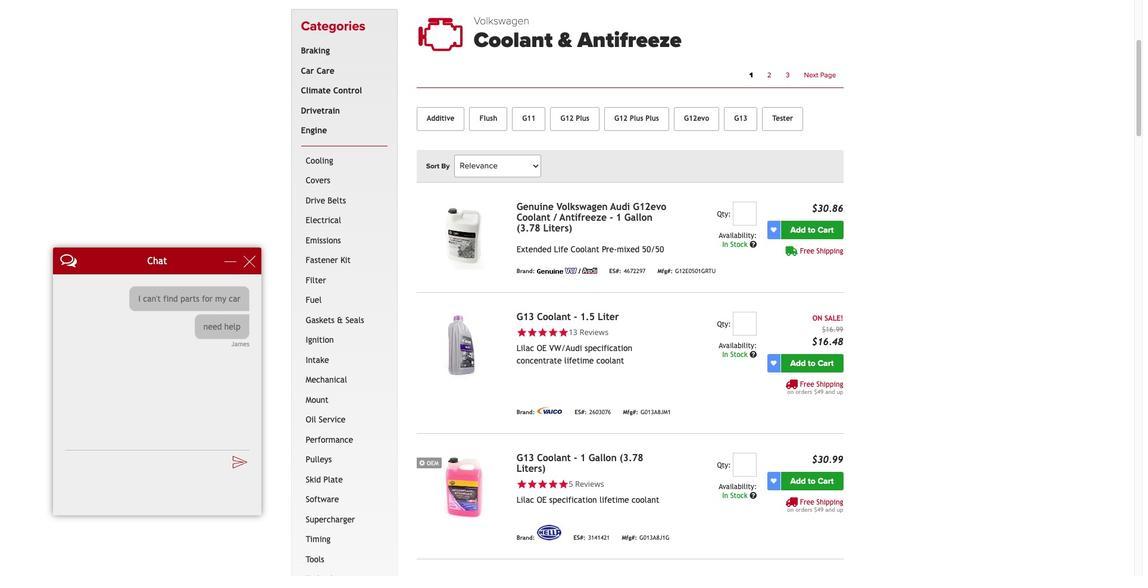 Task type: vqa. For each thing, say whether or not it's contained in the screenshot.
second the Availability: from the bottom
yes



Task type: describe. For each thing, give the bounding box(es) containing it.
g12 plus
[[561, 114, 589, 123]]

1 up from the top
[[837, 389, 843, 395]]

g13 coolant - 1.5 liter
[[517, 311, 619, 323]]

antifreeze inside the volkswagen coolant & antifreeze
[[578, 28, 682, 53]]

car care
[[301, 66, 334, 75]]

engine link
[[299, 121, 385, 141]]

es#3141421 - g013a8j1g - g13 coolant - 1 gallon (3.78 liters) - lilac oe specification lifetime coolant - hella - audi volkswagen image
[[417, 453, 507, 521]]

oe for g13 coolant - 1.5 liter
[[537, 344, 547, 353]]

3 shipping from the top
[[817, 498, 843, 507]]

availability: for g13 coolant - 1.5 liter
[[719, 342, 757, 350]]

specification inside lilac oe vw/audi specification concentrate lifetime coolant
[[585, 344, 632, 353]]

1.5
[[580, 311, 595, 323]]

g12e0501grtu
[[675, 268, 716, 275]]

$16.48
[[812, 336, 843, 348]]

liters) inside "genuine volkswagen audi g12evo coolant / antifreeze - 1 gallon (3.78 liters)"
[[543, 223, 572, 234]]

fastener
[[306, 256, 338, 265]]

next
[[804, 71, 818, 79]]

1 on from the top
[[787, 389, 794, 395]]

mfg#: g013a8j1g
[[622, 535, 670, 542]]

coolant inside "genuine volkswagen audi g12evo coolant / antifreeze - 1 gallon (3.78 liters)"
[[517, 212, 551, 223]]

supercharger link
[[303, 510, 385, 530]]

1 horizontal spatial coolant
[[632, 496, 659, 505]]

paginated product list navigation navigation
[[474, 67, 843, 83]]

gaskets
[[306, 315, 335, 325]]

(3.78 inside "genuine volkswagen audi g12evo coolant / antifreeze - 1 gallon (3.78 liters)"
[[517, 223, 540, 234]]

1 free from the top
[[800, 247, 814, 255]]

intake
[[306, 355, 329, 365]]

volkswagen inside "genuine volkswagen audi g12evo coolant / antifreeze - 1 gallon (3.78 liters)"
[[557, 201, 608, 212]]

kit
[[341, 256, 351, 265]]

50/50
[[642, 245, 664, 254]]

ignition
[[306, 335, 334, 345]]

supercharger
[[306, 515, 355, 524]]

car care link
[[299, 61, 385, 81]]

& inside the volkswagen coolant & antifreeze
[[558, 28, 572, 53]]

cart for $30.86
[[818, 225, 834, 235]]

g013a8j1g
[[640, 535, 670, 542]]

tools link
[[303, 550, 385, 570]]

oe for g13 coolant - 1 gallon (3.78 liters)
[[537, 496, 547, 505]]

genuine volkswagen audi g12evo coolant / antifreeze - 1 gallon (3.78 liters) link
[[517, 201, 667, 234]]

g13 for g13 coolant - 1 gallon (3.78 liters)
[[517, 452, 534, 464]]

vw/audi
[[549, 344, 582, 353]]

2 link
[[760, 67, 779, 83]]

& inside 'engine subcategories' element
[[337, 315, 343, 325]]

mixed
[[617, 245, 640, 254]]

engine
[[301, 126, 327, 135]]

$30.99
[[812, 454, 843, 465]]

g12 plus plus
[[614, 114, 659, 123]]

tester link
[[762, 107, 803, 131]]

coolant inside lilac oe vw/audi specification concentrate lifetime coolant
[[596, 356, 624, 366]]

care
[[317, 66, 334, 75]]

flush
[[480, 114, 497, 123]]

2 $49 from the top
[[814, 507, 824, 513]]

braking link
[[299, 41, 385, 61]]

timing link
[[303, 530, 385, 550]]

sort by
[[426, 162, 450, 170]]

question circle image
[[750, 351, 757, 358]]

2 13 reviews link from the left
[[569, 327, 609, 338]]

software link
[[303, 490, 385, 510]]

5
[[569, 479, 573, 489]]

volkswagen coolant & antifreeze
[[474, 14, 682, 53]]

es#2603076 - g013a8jm1 -  g13 coolant - 1.5 liter - lilac oe vw/audi specification concentrate lifetime coolant - vaico - audi volkswagen image
[[417, 312, 507, 380]]

next page
[[804, 71, 836, 79]]

timing
[[306, 535, 331, 544]]

1 stock from the top
[[730, 240, 748, 249]]

3
[[786, 71, 790, 79]]

g13 coolant - 1 gallon (3.78 liters) link
[[517, 452, 643, 474]]

page
[[820, 71, 836, 79]]

add to wish list image
[[771, 478, 777, 484]]

climate
[[301, 86, 331, 95]]

cooling
[[306, 156, 333, 165]]

mechanical link
[[303, 371, 385, 390]]

plate
[[323, 475, 343, 485]]

g11
[[522, 114, 536, 123]]

g12 plus link
[[550, 107, 600, 131]]

1 in stock from the top
[[722, 240, 750, 249]]

13
[[569, 327, 578, 337]]

braking
[[301, 46, 330, 56]]

performance
[[306, 435, 353, 445]]

car
[[301, 66, 314, 75]]

/
[[553, 212, 557, 223]]

plus for g12 plus
[[576, 114, 589, 123]]

3 link
[[779, 67, 797, 83]]

1 inside "genuine volkswagen audi g12evo coolant / antifreeze - 1 gallon (3.78 liters)"
[[616, 212, 622, 223]]

g13 coolant - 1 gallon (3.78 liters)
[[517, 452, 643, 474]]

coolant for antifreeze
[[474, 28, 553, 53]]

- for gallon
[[574, 452, 577, 464]]

drive
[[306, 196, 325, 205]]

categories
[[301, 18, 365, 34]]

intake link
[[303, 351, 385, 371]]

2 add from the top
[[790, 358, 806, 368]]

ignition link
[[303, 331, 385, 351]]

coolant for 1
[[537, 452, 571, 464]]

in for genuine volkswagen audi g12evo coolant / antifreeze - 1 gallon (3.78 liters)
[[722, 240, 728, 249]]

13 reviews
[[569, 327, 609, 337]]

2 to from the top
[[808, 358, 816, 368]]

availability: for genuine volkswagen audi g12evo coolant / antifreeze - 1 gallon (3.78 liters)
[[719, 231, 757, 240]]

g13 link
[[724, 107, 758, 131]]

0 vertical spatial g12evo
[[684, 114, 709, 123]]

on sale! $16.99 $16.48
[[812, 314, 843, 348]]

es#: 3141421
[[574, 535, 610, 542]]

by
[[441, 162, 450, 170]]

performance link
[[303, 430, 385, 450]]

$16.99
[[822, 326, 843, 334]]

mfg#: g12e0501grtu
[[658, 268, 716, 275]]

pre-
[[602, 245, 617, 254]]

stock for on sale!
[[730, 351, 748, 359]]

2 brand: from the top
[[517, 409, 535, 416]]

gallon inside "genuine volkswagen audi g12evo coolant / antifreeze - 1 gallon (3.78 liters)"
[[624, 212, 653, 223]]

on
[[813, 314, 822, 323]]

liter
[[598, 311, 619, 323]]

1 vertical spatial es#:
[[575, 409, 587, 416]]

1 inside 'g13 coolant - 1 gallon (3.78 liters)'
[[580, 452, 586, 464]]

mfg#: for g13 coolant - 1.5 liter
[[623, 409, 638, 416]]

lilac for g13 coolant - 1.5 liter
[[517, 344, 534, 353]]

1 $49 from the top
[[814, 389, 824, 395]]

$30.86
[[812, 203, 843, 214]]

seals
[[345, 315, 364, 325]]

question circle image for genuine volkswagen audi g12evo coolant / antifreeze - 1 gallon (3.78 liters)
[[750, 241, 757, 248]]

2 orders from the top
[[796, 507, 812, 513]]

filter link
[[303, 271, 385, 291]]

(3.78 inside 'g13 coolant - 1 gallon (3.78 liters)'
[[620, 452, 643, 464]]

- inside "genuine volkswagen audi g12evo coolant / antifreeze - 1 gallon (3.78 liters)"
[[610, 212, 613, 223]]

add to cart for $30.86
[[790, 225, 834, 235]]

genuine volkswagen audi g12evo coolant / antifreeze - 1 gallon (3.78 liters)
[[517, 201, 667, 234]]



Task type: locate. For each thing, give the bounding box(es) containing it.
g12 for g12 plus plus
[[614, 114, 628, 123]]

es#: for liters)
[[574, 535, 586, 542]]

(3.78
[[517, 223, 540, 234], [620, 452, 643, 464]]

1 shipping from the top
[[817, 247, 843, 255]]

gallon
[[624, 212, 653, 223], [589, 452, 617, 464]]

filter
[[306, 276, 326, 285]]

- inside 'g13 coolant - 1 gallon (3.78 liters)'
[[574, 452, 577, 464]]

mfg#: down 50/50
[[658, 268, 673, 275]]

brand: left 'vaico - corporate logo'
[[517, 409, 535, 416]]

skid
[[306, 475, 321, 485]]

emissions
[[306, 236, 341, 245]]

concentrate
[[517, 356, 562, 366]]

g13 inside 'g13 coolant - 1 gallon (3.78 liters)'
[[517, 452, 534, 464]]

pulleys link
[[303, 450, 385, 470]]

1 up the pre-
[[616, 212, 622, 223]]

cart down $16.48 at bottom
[[818, 358, 834, 368]]

lifetime down vw/audi
[[564, 356, 594, 366]]

electrical
[[306, 216, 341, 225]]

0 vertical spatial -
[[610, 212, 613, 223]]

- up 5 reviews
[[574, 452, 577, 464]]

1 vertical spatial in
[[722, 351, 728, 359]]

3 qty: from the top
[[717, 461, 731, 470]]

0 vertical spatial volkswagen
[[474, 14, 529, 27]]

2 plus from the left
[[630, 114, 643, 123]]

tools
[[306, 555, 324, 564]]

free shipping
[[800, 247, 843, 255]]

2 vertical spatial mfg#:
[[622, 535, 637, 542]]

es#: left 4672297
[[609, 268, 621, 275]]

free shipping on orders $49 and up
[[787, 380, 843, 395], [787, 498, 843, 513]]

$49
[[814, 389, 824, 395], [814, 507, 824, 513]]

shipping down $30.86
[[817, 247, 843, 255]]

volkswagen
[[474, 14, 529, 27], [557, 201, 608, 212]]

0 vertical spatial qty:
[[717, 210, 731, 218]]

g12evo inside "genuine volkswagen audi g12evo coolant / antifreeze - 1 gallon (3.78 liters)"
[[633, 201, 667, 212]]

2 5 reviews link from the left
[[569, 479, 604, 490]]

2 in from the top
[[722, 351, 728, 359]]

1 horizontal spatial 1
[[616, 212, 622, 223]]

1 vertical spatial on
[[787, 507, 794, 513]]

0 vertical spatial &
[[558, 28, 572, 53]]

cart down $30.99
[[818, 476, 834, 486]]

tester
[[772, 114, 793, 123]]

0 vertical spatial liters)
[[543, 223, 572, 234]]

service
[[319, 415, 346, 425]]

1 vertical spatial add to wish list image
[[771, 360, 777, 366]]

2 vertical spatial in stock
[[722, 492, 750, 500]]

skid plate
[[306, 475, 343, 485]]

0 vertical spatial specification
[[585, 344, 632, 353]]

1 vertical spatial qty:
[[717, 320, 731, 328]]

g12evo right audi
[[633, 201, 667, 212]]

1 vertical spatial and
[[825, 507, 835, 513]]

gallon up 5 reviews
[[589, 452, 617, 464]]

brand: for antifreeze
[[517, 268, 535, 275]]

liters) inside 'g13 coolant - 1 gallon (3.78 liters)'
[[517, 463, 546, 474]]

1 in from the top
[[722, 240, 728, 249]]

coolant inside 'g13 coolant - 1 gallon (3.78 liters)'
[[537, 452, 571, 464]]

0 vertical spatial gallon
[[624, 212, 653, 223]]

1 question circle image from the top
[[750, 241, 757, 248]]

lifetime inside lilac oe vw/audi specification concentrate lifetime coolant
[[564, 356, 594, 366]]

add up free shipping
[[790, 225, 806, 235]]

qty: for g13 coolant - 1.5 liter
[[717, 320, 731, 328]]

0 horizontal spatial plus
[[576, 114, 589, 123]]

add to cart button
[[781, 221, 843, 239], [781, 354, 843, 373], [781, 472, 843, 490]]

g12 plus plus link
[[604, 107, 669, 131]]

2 vertical spatial in
[[722, 492, 728, 500]]

1
[[750, 71, 753, 79], [616, 212, 622, 223], [580, 452, 586, 464]]

specification down 5
[[549, 496, 597, 505]]

to down $16.48 at bottom
[[808, 358, 816, 368]]

3 add from the top
[[790, 476, 806, 486]]

2 cart from the top
[[818, 358, 834, 368]]

coolant inside the volkswagen coolant & antifreeze
[[474, 28, 553, 53]]

orders down $30.99
[[796, 507, 812, 513]]

2 up from the top
[[837, 507, 843, 513]]

add to cart for $30.99
[[790, 476, 834, 486]]

lilac oe vw/audi specification concentrate lifetime coolant
[[517, 344, 632, 366]]

0 horizontal spatial &
[[337, 315, 343, 325]]

2 lilac from the top
[[517, 496, 534, 505]]

mfg#: g013a8jm1
[[623, 409, 671, 416]]

oe up concentrate
[[537, 344, 547, 353]]

star image
[[517, 327, 527, 338], [537, 327, 548, 338], [548, 327, 558, 338], [537, 479, 548, 490]]

2 g12 from the left
[[614, 114, 628, 123]]

reviews up lilac oe specification lifetime coolant
[[575, 479, 604, 489]]

1 vertical spatial reviews
[[575, 479, 604, 489]]

1 vertical spatial 1
[[616, 212, 622, 223]]

g12 inside 'link'
[[561, 114, 574, 123]]

1 vertical spatial cart
[[818, 358, 834, 368]]

brand:
[[517, 268, 535, 275], [517, 409, 535, 416], [517, 535, 535, 542]]

mount
[[306, 395, 329, 405]]

3 availability: from the top
[[719, 483, 757, 491]]

1 vertical spatial availability:
[[719, 342, 757, 350]]

audi
[[610, 201, 630, 212]]

1 vertical spatial mfg#:
[[623, 409, 638, 416]]

es#: left 3141421
[[574, 535, 586, 542]]

1 vertical spatial g12evo
[[633, 201, 667, 212]]

1 add to cart button from the top
[[781, 221, 843, 239]]

1 link
[[742, 67, 760, 83]]

es#4672297 - g12e0501grtu - genuine volkswagen audi g12evo coolant / antifreeze - 1 gallon (3.78 liters) - extended life coolant pre-mixed 50/50 - genuine volkswagen audi - audi volkswagen image
[[417, 202, 507, 270]]

2 vertical spatial -
[[574, 452, 577, 464]]

3 cart from the top
[[818, 476, 834, 486]]

category navigation element
[[291, 9, 398, 576]]

1 vertical spatial g13
[[517, 311, 534, 323]]

- up the pre-
[[610, 212, 613, 223]]

specification down "13 reviews"
[[585, 344, 632, 353]]

- for liter
[[574, 311, 577, 323]]

0 vertical spatial free
[[800, 247, 814, 255]]

3 in from the top
[[722, 492, 728, 500]]

up down $16.48 at bottom
[[837, 389, 843, 395]]

oil service link
[[303, 410, 385, 430]]

add to cart button down $30.99
[[781, 472, 843, 490]]

1 plus from the left
[[576, 114, 589, 123]]

3 plus from the left
[[646, 114, 659, 123]]

1 vertical spatial -
[[574, 311, 577, 323]]

genuine
[[517, 201, 554, 212]]

3 add to cart button from the top
[[781, 472, 843, 490]]

to
[[808, 225, 816, 235], [808, 358, 816, 368], [808, 476, 816, 486]]

1 left 2 link
[[750, 71, 753, 79]]

plus
[[576, 114, 589, 123], [630, 114, 643, 123], [646, 114, 659, 123]]

es#: for antifreeze
[[609, 268, 621, 275]]

free down $30.99
[[800, 498, 814, 507]]

genuine volkswagen audi - corporate logo image
[[537, 268, 597, 274]]

2
[[767, 71, 771, 79]]

0 vertical spatial orders
[[796, 389, 812, 395]]

0 vertical spatial on
[[787, 389, 794, 395]]

2 vertical spatial add to cart button
[[781, 472, 843, 490]]

mechanical
[[306, 375, 347, 385]]

1 vertical spatial lifetime
[[600, 496, 629, 505]]

1 brand: from the top
[[517, 268, 535, 275]]

2 availability: from the top
[[719, 342, 757, 350]]

1 add to wish list image from the top
[[771, 227, 777, 233]]

cooling link
[[303, 151, 385, 171]]

gallon up mixed
[[624, 212, 653, 223]]

2 vertical spatial qty:
[[717, 461, 731, 470]]

2 question circle image from the top
[[750, 492, 757, 499]]

0 vertical spatial reviews
[[580, 327, 609, 337]]

$49 down $30.99
[[814, 507, 824, 513]]

coolant
[[596, 356, 624, 366], [632, 496, 659, 505]]

emissions link
[[303, 231, 385, 251]]

add to wish list image
[[771, 227, 777, 233], [771, 360, 777, 366]]

star image
[[527, 327, 537, 338], [558, 327, 569, 338], [517, 479, 527, 490], [527, 479, 537, 490], [548, 479, 558, 490], [558, 479, 569, 490]]

0 horizontal spatial g12evo
[[633, 201, 667, 212]]

coolant for 1.5
[[537, 311, 571, 323]]

1 free shipping on orders $49 and up from the top
[[787, 380, 843, 395]]

mfg#: for genuine volkswagen audi g12evo coolant / antifreeze - 1 gallon (3.78 liters)
[[658, 268, 673, 275]]

sort
[[426, 162, 440, 170]]

orders down $16.48 at bottom
[[796, 389, 812, 395]]

3 to from the top
[[808, 476, 816, 486]]

1 g12 from the left
[[561, 114, 574, 123]]

1 horizontal spatial volkswagen
[[557, 201, 608, 212]]

shipping
[[817, 247, 843, 255], [817, 380, 843, 389], [817, 498, 843, 507]]

0 vertical spatial brand:
[[517, 268, 535, 275]]

0 vertical spatial availability:
[[719, 231, 757, 240]]

in for g13 coolant - 1 gallon (3.78 liters)
[[722, 492, 728, 500]]

hella - corporate logo image
[[537, 525, 562, 540]]

add to cart down $30.99
[[790, 476, 834, 486]]

in
[[722, 240, 728, 249], [722, 351, 728, 359], [722, 492, 728, 500]]

mfg#: left 'g013a8j1g' at the bottom right
[[622, 535, 637, 542]]

1 vertical spatial &
[[337, 315, 343, 325]]

es#: left the 2603076
[[575, 409, 587, 416]]

cart down $30.86
[[818, 225, 834, 235]]

- left 1.5
[[574, 311, 577, 323]]

g13 for g13 coolant - 1.5 liter
[[517, 311, 534, 323]]

0 vertical spatial es#:
[[609, 268, 621, 275]]

add to cart button for $30.86
[[781, 221, 843, 239]]

brand: for liters)
[[517, 535, 535, 542]]

0 vertical spatial free shipping on orders $49 and up
[[787, 380, 843, 395]]

1 vertical spatial orders
[[796, 507, 812, 513]]

0 vertical spatial shipping
[[817, 247, 843, 255]]

1 orders from the top
[[796, 389, 812, 395]]

antifreeze up paginated product list navigation navigation
[[578, 28, 682, 53]]

1 qty: from the top
[[717, 210, 731, 218]]

add for $30.86
[[790, 225, 806, 235]]

1 horizontal spatial plus
[[630, 114, 643, 123]]

2 vertical spatial brand:
[[517, 535, 535, 542]]

to up free shipping
[[808, 225, 816, 235]]

pulleys
[[306, 455, 332, 465]]

free shipping on orders $49 and up down $16.48 at bottom
[[787, 380, 843, 395]]

cart for $30.99
[[818, 476, 834, 486]]

shipping down $16.48 at bottom
[[817, 380, 843, 389]]

gaskets & seals link
[[303, 311, 385, 331]]

g11 link
[[512, 107, 546, 131]]

lifetime down 5 reviews
[[600, 496, 629, 505]]

2 vertical spatial g13
[[517, 452, 534, 464]]

2 stock from the top
[[730, 351, 748, 359]]

add to cart button down $16.48 at bottom
[[781, 354, 843, 373]]

shipping down $30.99
[[817, 498, 843, 507]]

in stock for on sale!
[[722, 351, 750, 359]]

2 vertical spatial 1
[[580, 452, 586, 464]]

0 vertical spatial oe
[[537, 344, 547, 353]]

in stock for $30.99
[[722, 492, 750, 500]]

plus for g12 plus plus
[[630, 114, 643, 123]]

drive belts
[[306, 196, 346, 205]]

coolant up mfg#: g013a8j1g
[[632, 496, 659, 505]]

drive belts link
[[303, 191, 385, 211]]

(3.78 up extended on the left of page
[[517, 223, 540, 234]]

2 vertical spatial cart
[[818, 476, 834, 486]]

1 add from the top
[[790, 225, 806, 235]]

2 vertical spatial add to cart
[[790, 476, 834, 486]]

2 shipping from the top
[[817, 380, 843, 389]]

stock for $30.99
[[730, 492, 748, 500]]

qty: for g13 coolant - 1 gallon (3.78 liters)
[[717, 461, 731, 470]]

0 vertical spatial in
[[722, 240, 728, 249]]

1 horizontal spatial lifetime
[[600, 496, 629, 505]]

0 vertical spatial add to cart
[[790, 225, 834, 235]]

0 vertical spatial coolant
[[596, 356, 624, 366]]

climate control link
[[299, 81, 385, 101]]

1 horizontal spatial &
[[558, 28, 572, 53]]

1 vertical spatial lilac
[[517, 496, 534, 505]]

brand: down extended on the left of page
[[517, 268, 535, 275]]

3 free from the top
[[800, 498, 814, 507]]

free down $30.86
[[800, 247, 814, 255]]

mfg#: for g13 coolant - 1 gallon (3.78 liters)
[[622, 535, 637, 542]]

1 add to cart from the top
[[790, 225, 834, 235]]

1 oe from the top
[[537, 344, 547, 353]]

0 vertical spatial lifetime
[[564, 356, 594, 366]]

0 horizontal spatial coolant
[[596, 356, 624, 366]]

question circle image for g13 coolant - 1 gallon (3.78 liters)
[[750, 492, 757, 499]]

0 horizontal spatial volkswagen
[[474, 14, 529, 27]]

0 vertical spatial mfg#:
[[658, 268, 673, 275]]

0 vertical spatial antifreeze
[[578, 28, 682, 53]]

4672297
[[624, 268, 646, 275]]

extended
[[517, 245, 552, 254]]

1 13 reviews link from the left
[[517, 327, 671, 338]]

2 add to cart from the top
[[790, 358, 834, 368]]

2 oe from the top
[[537, 496, 547, 505]]

2 and from the top
[[825, 507, 835, 513]]

0 vertical spatial stock
[[730, 240, 748, 249]]

fuel link
[[303, 291, 385, 311]]

es#: 2603076
[[575, 409, 611, 416]]

add to cart button for $30.99
[[781, 472, 843, 490]]

2 free from the top
[[800, 380, 814, 389]]

skid plate link
[[303, 470, 385, 490]]

stock
[[730, 240, 748, 249], [730, 351, 748, 359], [730, 492, 748, 500]]

qty: for genuine volkswagen audi g12evo coolant / antifreeze - 1 gallon (3.78 liters)
[[717, 210, 731, 218]]

reviews down 1.5
[[580, 327, 609, 337]]

1 to from the top
[[808, 225, 816, 235]]

0 vertical spatial cart
[[818, 225, 834, 235]]

2 vertical spatial es#:
[[574, 535, 586, 542]]

1 vertical spatial add to cart button
[[781, 354, 843, 373]]

free
[[800, 247, 814, 255], [800, 380, 814, 389], [800, 498, 814, 507]]

mfg#:
[[658, 268, 673, 275], [623, 409, 638, 416], [622, 535, 637, 542]]

volkswagen inside the volkswagen coolant & antifreeze
[[474, 14, 529, 27]]

0 vertical spatial question circle image
[[750, 241, 757, 248]]

0 vertical spatial add
[[790, 225, 806, 235]]

1 horizontal spatial (3.78
[[620, 452, 643, 464]]

$49 down $16.48 at bottom
[[814, 389, 824, 395]]

add right add to wish list icon
[[790, 476, 806, 486]]

1 lilac from the top
[[517, 344, 534, 353]]

reviews for gallon
[[575, 479, 604, 489]]

g013a8jm1
[[641, 409, 671, 416]]

on
[[787, 389, 794, 395], [787, 507, 794, 513]]

mfg#: left g013a8jm1
[[623, 409, 638, 416]]

g12 right g12 plus
[[614, 114, 628, 123]]

2 on from the top
[[787, 507, 794, 513]]

1 vertical spatial (3.78
[[620, 452, 643, 464]]

None number field
[[733, 202, 757, 225], [733, 312, 757, 336], [733, 453, 757, 477], [733, 202, 757, 225], [733, 312, 757, 336], [733, 453, 757, 477]]

add right question circle icon
[[790, 358, 806, 368]]

oe up hella - corporate logo
[[537, 496, 547, 505]]

oe
[[537, 344, 547, 353], [537, 496, 547, 505]]

1 vertical spatial specification
[[549, 496, 597, 505]]

0 vertical spatial (3.78
[[517, 223, 540, 234]]

flush link
[[469, 107, 507, 131]]

fastener kit
[[306, 256, 351, 265]]

&
[[558, 28, 572, 53], [337, 315, 343, 325]]

add for $30.99
[[790, 476, 806, 486]]

g12
[[561, 114, 574, 123], [614, 114, 628, 123]]

2 vertical spatial free
[[800, 498, 814, 507]]

in for g13 coolant - 1.5 liter
[[722, 351, 728, 359]]

qty:
[[717, 210, 731, 218], [717, 320, 731, 328], [717, 461, 731, 470]]

2 add to wish list image from the top
[[771, 360, 777, 366]]

1 vertical spatial antifreeze
[[560, 212, 607, 223]]

lilac for g13 coolant - 1 gallon (3.78 liters)
[[517, 496, 534, 505]]

0 vertical spatial in stock
[[722, 240, 750, 249]]

1 vertical spatial coolant
[[632, 496, 659, 505]]

g12 right g11
[[561, 114, 574, 123]]

es#: 4672297
[[609, 268, 646, 275]]

fuel
[[306, 296, 322, 305]]

antifreeze right /
[[560, 212, 607, 223]]

belts
[[328, 196, 346, 205]]

coolant
[[474, 28, 553, 53], [517, 212, 551, 223], [571, 245, 599, 254], [537, 311, 571, 323], [537, 452, 571, 464]]

coolant down "13 reviews"
[[596, 356, 624, 366]]

3 brand: from the top
[[517, 535, 535, 542]]

0 vertical spatial 1
[[750, 71, 753, 79]]

1 vertical spatial to
[[808, 358, 816, 368]]

oil service
[[306, 415, 346, 425]]

question circle image
[[750, 241, 757, 248], [750, 492, 757, 499]]

g12evo left g13 link
[[684, 114, 709, 123]]

free down $16.48 at bottom
[[800, 380, 814, 389]]

0 vertical spatial and
[[825, 389, 835, 395]]

0 horizontal spatial (3.78
[[517, 223, 540, 234]]

additive link
[[417, 107, 465, 131]]

specification
[[585, 344, 632, 353], [549, 496, 597, 505]]

1 vertical spatial liters)
[[517, 463, 546, 474]]

5 reviews
[[569, 479, 604, 489]]

0 vertical spatial lilac
[[517, 344, 534, 353]]

0 horizontal spatial 1
[[580, 452, 586, 464]]

free shipping on orders $49 and up down $30.99
[[787, 498, 843, 513]]

and
[[825, 389, 835, 395], [825, 507, 835, 513]]

2 qty: from the top
[[717, 320, 731, 328]]

1 horizontal spatial g12
[[614, 114, 628, 123]]

1 vertical spatial volkswagen
[[557, 201, 608, 212]]

oil
[[306, 415, 316, 425]]

2 vertical spatial shipping
[[817, 498, 843, 507]]

g13 for g13
[[734, 114, 747, 123]]

add to cart button up free shipping
[[781, 221, 843, 239]]

2 vertical spatial stock
[[730, 492, 748, 500]]

add to cart up free shipping
[[790, 225, 834, 235]]

cart
[[818, 225, 834, 235], [818, 358, 834, 368], [818, 476, 834, 486]]

gaskets & seals
[[306, 315, 364, 325]]

mount link
[[303, 390, 385, 410]]

1 vertical spatial add to cart
[[790, 358, 834, 368]]

1 horizontal spatial g12evo
[[684, 114, 709, 123]]

and down $30.99
[[825, 507, 835, 513]]

g13
[[734, 114, 747, 123], [517, 311, 534, 323], [517, 452, 534, 464]]

1 availability: from the top
[[719, 231, 757, 240]]

engine subcategories element
[[301, 146, 387, 576]]

g12 for g12 plus
[[561, 114, 574, 123]]

3 add to cart from the top
[[790, 476, 834, 486]]

2 add to cart button from the top
[[781, 354, 843, 373]]

gallon inside 'g13 coolant - 1 gallon (3.78 liters)'
[[589, 452, 617, 464]]

0 vertical spatial $49
[[814, 389, 824, 395]]

g12evo link
[[674, 107, 719, 131]]

1 vertical spatial in stock
[[722, 351, 750, 359]]

1 cart from the top
[[818, 225, 834, 235]]

to for $30.99
[[808, 476, 816, 486]]

1 and from the top
[[825, 389, 835, 395]]

covers
[[306, 176, 330, 185]]

1 vertical spatial add
[[790, 358, 806, 368]]

software
[[306, 495, 339, 505]]

3 in stock from the top
[[722, 492, 750, 500]]

1 vertical spatial gallon
[[589, 452, 617, 464]]

control
[[333, 86, 362, 95]]

vaico - corporate logo image
[[537, 407, 563, 415]]

0 vertical spatial g13
[[734, 114, 747, 123]]

lilac inside lilac oe vw/audi specification concentrate lifetime coolant
[[517, 344, 534, 353]]

1 vertical spatial oe
[[537, 496, 547, 505]]

1 vertical spatial up
[[837, 507, 843, 513]]

up down $30.99
[[837, 507, 843, 513]]

3 stock from the top
[[730, 492, 748, 500]]

and down $16.48 at bottom
[[825, 389, 835, 395]]

2603076
[[589, 409, 611, 416]]

2 in stock from the top
[[722, 351, 750, 359]]

oe inside lilac oe vw/audi specification concentrate lifetime coolant
[[537, 344, 547, 353]]

reviews for liter
[[580, 327, 609, 337]]

plus inside 'link'
[[576, 114, 589, 123]]

0 horizontal spatial gallon
[[589, 452, 617, 464]]

(3.78 down mfg#: g013a8jm1 at the right bottom of the page
[[620, 452, 643, 464]]

2 horizontal spatial 1
[[750, 71, 753, 79]]

1 up 5 reviews
[[580, 452, 586, 464]]

1 inside paginated product list navigation navigation
[[750, 71, 753, 79]]

2 free shipping on orders $49 and up from the top
[[787, 498, 843, 513]]

0 horizontal spatial lifetime
[[564, 356, 594, 366]]

availability: for g13 coolant - 1 gallon (3.78 liters)
[[719, 483, 757, 491]]

antifreeze inside "genuine volkswagen audi g12evo coolant / antifreeze - 1 gallon (3.78 liters)"
[[560, 212, 607, 223]]

to down $30.99
[[808, 476, 816, 486]]

brand: left hella - corporate logo
[[517, 535, 535, 542]]

to for $30.86
[[808, 225, 816, 235]]

1 5 reviews link from the left
[[517, 479, 671, 490]]

add to cart down $16.48 at bottom
[[790, 358, 834, 368]]

2 vertical spatial add
[[790, 476, 806, 486]]



